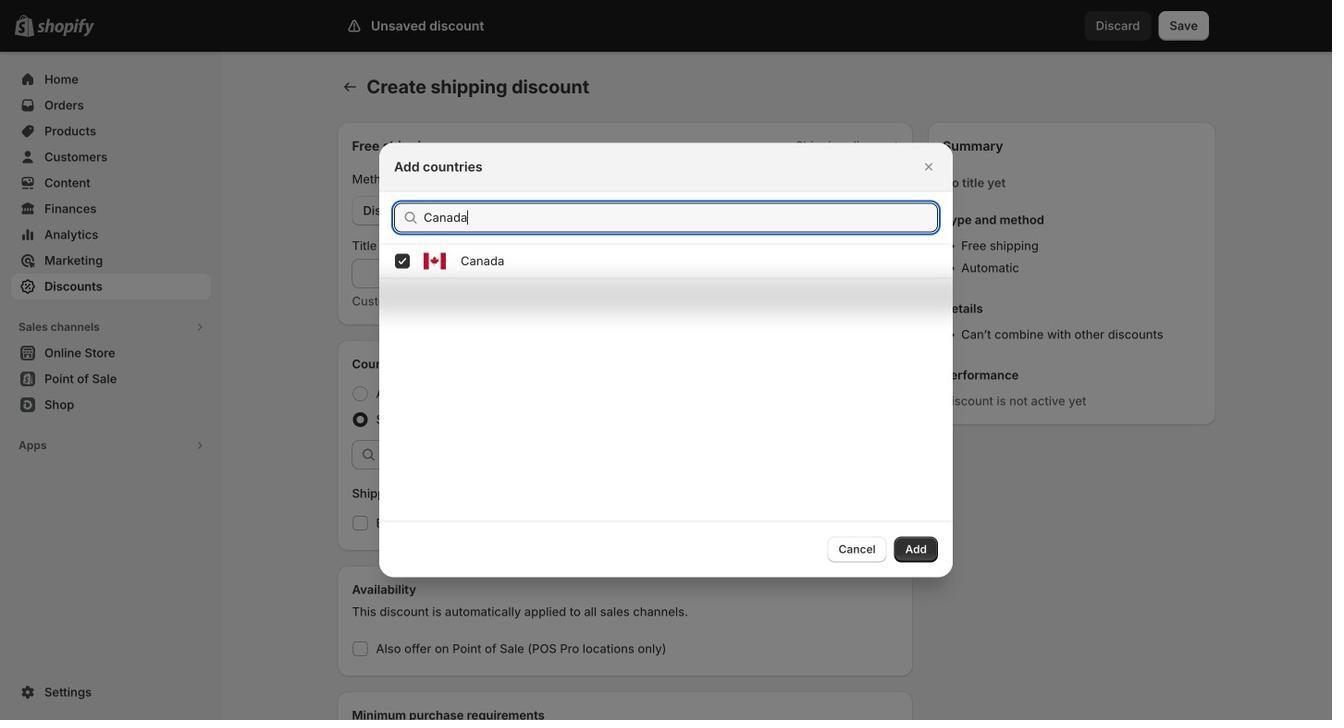 Task type: describe. For each thing, give the bounding box(es) containing it.
shopify image
[[37, 18, 94, 37]]

Search countries text field
[[424, 203, 938, 233]]



Task type: vqa. For each thing, say whether or not it's contained in the screenshot.
dialog
yes



Task type: locate. For each thing, give the bounding box(es) containing it.
dialog
[[0, 143, 1332, 578]]



